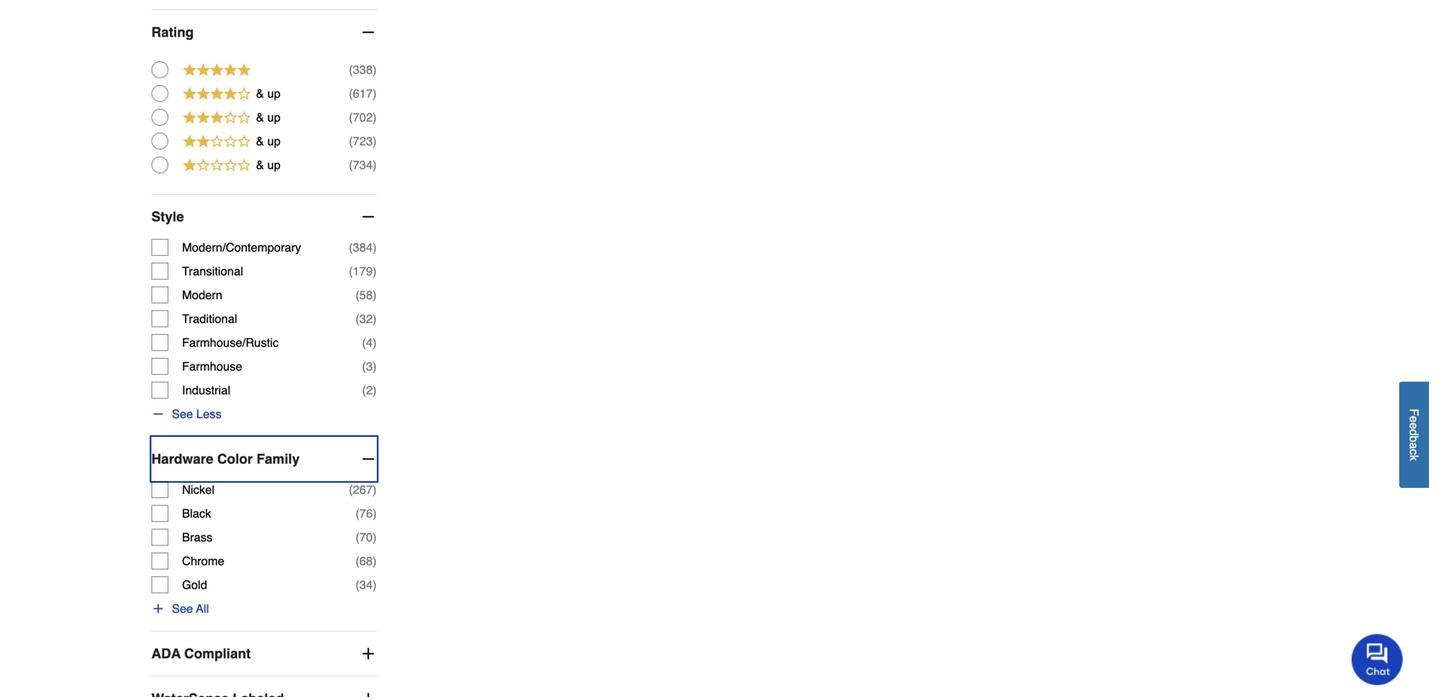 Task type: vqa. For each thing, say whether or not it's contained in the screenshot.
the bottommost SEE
yes



Task type: describe. For each thing, give the bounding box(es) containing it.
see for see all
[[172, 602, 193, 616]]

see for see less
[[172, 408, 193, 421]]

hardware color family
[[151, 451, 300, 467]]

rating button
[[151, 10, 377, 55]]

brass
[[182, 531, 213, 545]]

plus image inside 'ada compliant' button
[[360, 646, 377, 663]]

338
[[353, 63, 373, 77]]

( for 4
[[362, 336, 366, 350]]

( for 2
[[362, 384, 366, 397]]

2 vertical spatial plus image
[[360, 691, 377, 698]]

) for ( 734 )
[[373, 158, 377, 172]]

( 76 )
[[356, 507, 377, 521]]

c
[[1408, 449, 1421, 455]]

rating
[[151, 24, 194, 40]]

) for ( 702 )
[[373, 111, 377, 124]]

& for ( 723 )
[[256, 134, 264, 148]]

all
[[196, 602, 209, 616]]

) for ( 2 )
[[373, 384, 377, 397]]

2 stars image
[[182, 133, 252, 152]]

& for ( 734 )
[[256, 158, 264, 172]]

( 70 )
[[356, 531, 377, 545]]

up for ( 702 )
[[267, 111, 281, 124]]

& up for ( 617 )
[[256, 87, 281, 100]]

384
[[353, 241, 373, 254]]

ada compliant button
[[151, 632, 377, 676]]

see less
[[172, 408, 222, 421]]

transitional
[[182, 265, 243, 278]]

( 58 )
[[356, 288, 377, 302]]

2
[[366, 384, 373, 397]]

f e e d b a c k button
[[1400, 382, 1429, 488]]

less
[[196, 408, 222, 421]]

( for 32
[[356, 312, 360, 326]]

( 2 )
[[362, 384, 377, 397]]

2 e from the top
[[1408, 423, 1421, 430]]

f e e d b a c k
[[1408, 409, 1421, 461]]

267
[[353, 483, 373, 497]]

( 32 )
[[356, 312, 377, 326]]

ada compliant
[[151, 646, 251, 662]]

( for 702
[[349, 111, 353, 124]]

d
[[1408, 430, 1421, 436]]

70
[[360, 531, 373, 545]]

( for 617
[[349, 87, 353, 100]]

b
[[1408, 436, 1421, 443]]

minus image for style
[[360, 209, 377, 226]]

( for 3
[[362, 360, 366, 374]]

) for ( 617 )
[[373, 87, 377, 100]]

up for ( 617 )
[[267, 87, 281, 100]]

family
[[257, 451, 300, 467]]

34
[[360, 579, 373, 592]]

) for ( 723 )
[[373, 134, 377, 148]]

) for ( 3 )
[[373, 360, 377, 374]]

see all
[[172, 602, 209, 616]]

farmhouse/rustic
[[182, 336, 279, 350]]

702
[[353, 111, 373, 124]]

& up for ( 702 )
[[256, 111, 281, 124]]

( for 734
[[349, 158, 353, 172]]

option group containing (
[[151, 58, 377, 177]]

& for ( 617 )
[[256, 87, 264, 100]]

( for 179
[[349, 265, 353, 278]]

chrome
[[182, 555, 224, 568]]

) for ( 76 )
[[373, 507, 377, 521]]

( 734 )
[[349, 158, 377, 172]]

ada
[[151, 646, 181, 662]]

minus image for hardware color family
[[360, 451, 377, 468]]

734
[[353, 158, 373, 172]]

617
[[353, 87, 373, 100]]



Task type: locate. For each thing, give the bounding box(es) containing it.
3 ) from the top
[[373, 111, 377, 124]]

compliant
[[184, 646, 251, 662]]

2 ) from the top
[[373, 87, 377, 100]]

hardware
[[151, 451, 213, 467]]

1 star image
[[182, 157, 252, 176]]

gold
[[182, 579, 207, 592]]

) up 3
[[373, 336, 377, 350]]

a
[[1408, 443, 1421, 449]]

9 ) from the top
[[373, 312, 377, 326]]

) up '734'
[[373, 134, 377, 148]]

( for 267
[[349, 483, 353, 497]]

58
[[360, 288, 373, 302]]

& up right 3 stars image on the top left of the page
[[256, 111, 281, 124]]

up for ( 723 )
[[267, 134, 281, 148]]

4 stars image
[[182, 85, 252, 105]]

76
[[360, 507, 373, 521]]

traditional
[[182, 312, 237, 326]]

( for 338
[[349, 63, 353, 77]]

) up ( 32 ) at the left top of the page
[[373, 288, 377, 302]]

& for ( 702 )
[[256, 111, 264, 124]]

& right 1 star image
[[256, 158, 264, 172]]

( for 34
[[356, 579, 360, 592]]

( 723 )
[[349, 134, 377, 148]]

style button
[[151, 195, 377, 239]]

up
[[267, 87, 281, 100], [267, 111, 281, 124], [267, 134, 281, 148], [267, 158, 281, 172]]

5 stars image
[[182, 61, 252, 81]]

) down ( 338 )
[[373, 87, 377, 100]]

) for ( 70 )
[[373, 531, 377, 545]]

& up right 1 star image
[[256, 158, 281, 172]]

16 ) from the top
[[373, 555, 377, 568]]

plus image inside see all 'button'
[[151, 602, 165, 616]]

minus image inside see less button
[[151, 408, 165, 421]]

) for ( 68 )
[[373, 555, 377, 568]]

10 ) from the top
[[373, 336, 377, 350]]

7 ) from the top
[[373, 265, 377, 278]]

style
[[151, 209, 184, 225]]

1 vertical spatial see
[[172, 602, 193, 616]]

1 vertical spatial plus image
[[360, 646, 377, 663]]

) down the ( 68 )
[[373, 579, 377, 592]]

up right 2 stars "image"
[[267, 134, 281, 148]]

up up style button
[[267, 158, 281, 172]]

4 ) from the top
[[373, 134, 377, 148]]

( 34 )
[[356, 579, 377, 592]]

1 vertical spatial minus image
[[151, 408, 165, 421]]

4 & up from the top
[[256, 158, 281, 172]]

( 617 )
[[349, 87, 377, 100]]

68
[[360, 555, 373, 568]]

14 ) from the top
[[373, 507, 377, 521]]

( for 76
[[356, 507, 360, 521]]

up right 4 stars image
[[267, 87, 281, 100]]

3 & up from the top
[[256, 134, 281, 148]]

) up ( 4 )
[[373, 312, 377, 326]]

( for 68
[[356, 555, 360, 568]]

)
[[373, 63, 377, 77], [373, 87, 377, 100], [373, 111, 377, 124], [373, 134, 377, 148], [373, 158, 377, 172], [373, 241, 377, 254], [373, 265, 377, 278], [373, 288, 377, 302], [373, 312, 377, 326], [373, 336, 377, 350], [373, 360, 377, 374], [373, 384, 377, 397], [373, 483, 377, 497], [373, 507, 377, 521], [373, 531, 377, 545], [373, 555, 377, 568], [373, 579, 377, 592]]

minus image
[[360, 24, 377, 41]]

179
[[353, 265, 373, 278]]

) down ( 3 ) on the bottom left of page
[[373, 384, 377, 397]]

) for ( 4 )
[[373, 336, 377, 350]]

) up ( 2 )
[[373, 360, 377, 374]]

minus image up ( 267 )
[[360, 451, 377, 468]]

1 ) from the top
[[373, 63, 377, 77]]

see left less
[[172, 408, 193, 421]]

minus image up 384
[[360, 209, 377, 226]]

e
[[1408, 416, 1421, 423], [1408, 423, 1421, 430]]

2 see from the top
[[172, 602, 193, 616]]

0 vertical spatial plus image
[[151, 602, 165, 616]]

5 ) from the top
[[373, 158, 377, 172]]

3 up from the top
[[267, 134, 281, 148]]

nickel
[[182, 483, 215, 497]]

17 ) from the top
[[373, 579, 377, 592]]

see inside 'button'
[[172, 602, 193, 616]]

) for ( 58 )
[[373, 288, 377, 302]]

see left the all
[[172, 602, 193, 616]]

13 ) from the top
[[373, 483, 377, 497]]

( for 70
[[356, 531, 360, 545]]

(
[[349, 63, 353, 77], [349, 87, 353, 100], [349, 111, 353, 124], [349, 134, 353, 148], [349, 158, 353, 172], [349, 241, 353, 254], [349, 265, 353, 278], [356, 288, 360, 302], [356, 312, 360, 326], [362, 336, 366, 350], [362, 360, 366, 374], [362, 384, 366, 397], [349, 483, 353, 497], [356, 507, 360, 521], [356, 531, 360, 545], [356, 555, 360, 568], [356, 579, 360, 592]]

& up for ( 734 )
[[256, 158, 281, 172]]

e up b
[[1408, 423, 1421, 430]]

up right 3 stars image on the top left of the page
[[267, 111, 281, 124]]

) for ( 384 )
[[373, 241, 377, 254]]

( 338 )
[[349, 63, 377, 77]]

minus image inside hardware color family button
[[360, 451, 377, 468]]

& up right 2 stars "image"
[[256, 134, 281, 148]]

( 3 )
[[362, 360, 377, 374]]

k
[[1408, 455, 1421, 461]]

) down 723
[[373, 158, 377, 172]]

) up 179
[[373, 241, 377, 254]]

& right 4 stars image
[[256, 87, 264, 100]]

( for 723
[[349, 134, 353, 148]]

) up ( 70 )
[[373, 507, 377, 521]]

( 179 )
[[349, 265, 377, 278]]

0 vertical spatial see
[[172, 408, 193, 421]]

2 & up from the top
[[256, 111, 281, 124]]

) for ( 338 )
[[373, 63, 377, 77]]

minus image left see less
[[151, 408, 165, 421]]

see
[[172, 408, 193, 421], [172, 602, 193, 616]]

& up for ( 723 )
[[256, 134, 281, 148]]

) up the ( 68 )
[[373, 531, 377, 545]]

) up ( 58 )
[[373, 265, 377, 278]]

&
[[256, 87, 264, 100], [256, 111, 264, 124], [256, 134, 264, 148], [256, 158, 264, 172]]

see less button
[[151, 406, 222, 423]]

up for ( 734 )
[[267, 158, 281, 172]]

1 see from the top
[[172, 408, 193, 421]]

modern
[[182, 288, 222, 302]]

) for ( 34 )
[[373, 579, 377, 592]]

6 ) from the top
[[373, 241, 377, 254]]

( 267 )
[[349, 483, 377, 497]]

( 702 )
[[349, 111, 377, 124]]

minus image
[[360, 209, 377, 226], [151, 408, 165, 421], [360, 451, 377, 468]]

f
[[1408, 409, 1421, 416]]

& up right 4 stars image
[[256, 87, 281, 100]]

chat invite button image
[[1352, 634, 1404, 686]]

& right 2 stars "image"
[[256, 134, 264, 148]]

minus image inside style button
[[360, 209, 377, 226]]

11 ) from the top
[[373, 360, 377, 374]]

hardware color family button
[[151, 437, 377, 482]]

8 ) from the top
[[373, 288, 377, 302]]

) down 70
[[373, 555, 377, 568]]

4
[[366, 336, 373, 350]]

12 ) from the top
[[373, 384, 377, 397]]

) for ( 32 )
[[373, 312, 377, 326]]

3 & from the top
[[256, 134, 264, 148]]

) for ( 267 )
[[373, 483, 377, 497]]

) up 617
[[373, 63, 377, 77]]

( for 58
[[356, 288, 360, 302]]

) up 723
[[373, 111, 377, 124]]

option group
[[151, 58, 377, 177]]

industrial
[[182, 384, 230, 397]]

black
[[182, 507, 211, 521]]

& right 3 stars image on the top left of the page
[[256, 111, 264, 124]]

1 up from the top
[[267, 87, 281, 100]]

1 e from the top
[[1408, 416, 1421, 423]]

plus image
[[151, 602, 165, 616], [360, 646, 377, 663], [360, 691, 377, 698]]

color
[[217, 451, 253, 467]]

3 stars image
[[182, 109, 252, 129]]

farmhouse
[[182, 360, 242, 374]]

0 vertical spatial minus image
[[360, 209, 377, 226]]

4 up from the top
[[267, 158, 281, 172]]

e up d
[[1408, 416, 1421, 423]]

) up 76
[[373, 483, 377, 497]]

2 up from the top
[[267, 111, 281, 124]]

) for ( 179 )
[[373, 265, 377, 278]]

see all button
[[151, 601, 209, 618]]

15 ) from the top
[[373, 531, 377, 545]]

see inside button
[[172, 408, 193, 421]]

modern/contemporary
[[182, 241, 301, 254]]

2 & from the top
[[256, 111, 264, 124]]

4 & from the top
[[256, 158, 264, 172]]

2 vertical spatial minus image
[[360, 451, 377, 468]]

723
[[353, 134, 373, 148]]

( 384 )
[[349, 241, 377, 254]]

& up
[[256, 87, 281, 100], [256, 111, 281, 124], [256, 134, 281, 148], [256, 158, 281, 172]]

32
[[360, 312, 373, 326]]

3
[[366, 360, 373, 374]]

1 & from the top
[[256, 87, 264, 100]]

( for 384
[[349, 241, 353, 254]]

( 4 )
[[362, 336, 377, 350]]

1 & up from the top
[[256, 87, 281, 100]]

( 68 )
[[356, 555, 377, 568]]



